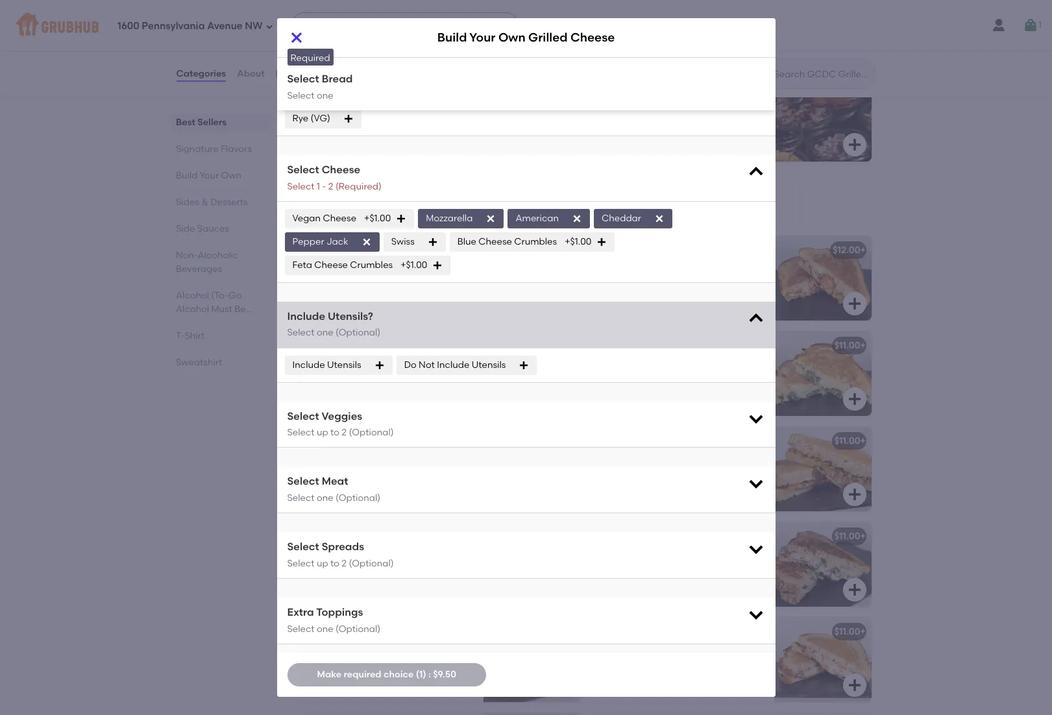 Task type: describe. For each thing, give the bounding box(es) containing it.
do
[[404, 359, 417, 370]]

free
[[326, 89, 345, 101]]

+$1.00 for blue cheese crumbles
[[565, 236, 592, 247]]

0 horizontal spatial buffalo
[[308, 340, 340, 351]]

reviews button
[[275, 51, 312, 97]]

11 select from the top
[[287, 493, 315, 504]]

truffle herb
[[599, 531, 651, 542]]

svg image inside 1 button
[[1023, 18, 1039, 33]]

sellers for best sellers most ordered on grubhub
[[331, 44, 376, 60]]

extra
[[287, 606, 314, 619]]

cheesesteak image
[[483, 713, 581, 715]]

flavors for signature flavors gcdc's famous signature flavors: available as a grilled cheese, patty melt, or mac & cheese bowl.
[[368, 192, 417, 208]]

diced for jalapeno,
[[388, 454, 414, 465]]

select inside extra toppings select one (optional)
[[287, 624, 315, 635]]

sweatshirt
[[176, 357, 222, 368]]

non-alcoholic beverages tab
[[176, 249, 266, 276]]

mozzarella cheese, roasted mushrooms, spinach, truffle herb aioli
[[599, 549, 746, 587]]

pepper for pepper jack
[[292, 236, 324, 247]]

extra toppings select one (optional)
[[287, 606, 381, 635]]

de
[[663, 276, 675, 287]]

nw
[[245, 20, 263, 32]]

non-
[[176, 250, 197, 261]]

0 vertical spatial build your own grilled cheese
[[437, 30, 615, 45]]

1 vertical spatial american
[[338, 245, 382, 256]]

sides
[[176, 197, 199, 208]]

2 horizontal spatial build
[[601, 119, 623, 130]]

young american
[[308, 245, 382, 256]]

shirt
[[184, 330, 204, 341]]

and for mozzarella and parmesan cheese, pizza sauce, basil, dried oregano
[[648, 645, 665, 656]]

sellers for best sellers
[[197, 117, 226, 128]]

(vg)
[[311, 113, 330, 124]]

and for cheddar and blue cheese, buffalo crunch (diced carrot, celery, onion), ranch and hot sauce
[[350, 358, 367, 369]]

sauce,
[[623, 658, 653, 669]]

tomato, inside mozzarella, feta cheese, spinach, tomato, diced red onion
[[308, 562, 344, 573]]

best sellers
[[176, 117, 226, 128]]

$9.50 +
[[601, 135, 630, 146]]

vegan cheese
[[292, 213, 356, 224]]

1 bread from the top
[[322, 40, 353, 53]]

choice
[[384, 669, 414, 680]]

$11.00 for american cheese, diced tomato, bacon
[[544, 245, 570, 256]]

+ for cheddar and pepper jack cheese, cajun crunch (bell pepper, celery, onion) remoulade
[[861, 435, 866, 446]]

4 select from the top
[[287, 90, 315, 101]]

& inside signature flavors gcdc's famous signature flavors: available as a grilled cheese, patty melt, or mac & cheese bowl.
[[614, 210, 620, 219]]

12 select from the top
[[287, 541, 319, 553]]

spinach, inside "mozzarella cheese, roasted mushrooms, spinach, truffle herb aioli"
[[654, 562, 693, 573]]

mac inside the cheddar cheese, diced jalapeno, pulled pork, mac and chees, bbq sauce
[[361, 467, 380, 478]]

vegan
[[292, 213, 321, 224]]

green goddess image
[[774, 332, 872, 416]]

alcoholic
[[197, 250, 238, 261]]

grubhub
[[372, 62, 411, 73]]

Search GCDC Grilled Cheese Bar search field
[[773, 68, 872, 81]]

reuben
[[308, 626, 342, 637]]

2 vertical spatial signature
[[362, 210, 398, 219]]

1 select from the top
[[287, 40, 319, 53]]

cheese, inside american cheese, diced tomato, bacon
[[353, 263, 389, 274]]

signature for signature flavors gcdc's famous signature flavors: available as a grilled cheese, patty melt, or mac & cheese bowl.
[[298, 192, 364, 208]]

flavors:
[[400, 210, 429, 219]]

american cheese, diced tomato, bacon
[[308, 263, 455, 287]]

0 horizontal spatial feta
[[292, 259, 312, 271]]

feta cheese crumbles
[[292, 259, 393, 271]]

cheese, inside mozzarella cheese, spinach, basil, pesto
[[648, 358, 684, 369]]

cajun
[[599, 467, 625, 478]]

main navigation navigation
[[0, 0, 1052, 51]]

$11.00 for mozzarella, feta cheese, spinach, tomato, diced red onion
[[544, 531, 570, 542]]

t-
[[176, 330, 184, 341]]

0 vertical spatial your
[[470, 30, 496, 45]]

+ for mozzarella, feta cheese, spinach, tomato, diced red onion
[[570, 531, 575, 542]]

9 select from the top
[[287, 427, 315, 438]]

0 vertical spatial grilled
[[529, 30, 568, 45]]

basil, inside mozzarella cheese, spinach, basil, pesto
[[726, 358, 749, 369]]

+ for cheddar and blue cheese, buffalo crunch (diced carrot, celery, onion), ranch and hot sauce
[[570, 340, 575, 351]]

non-alcoholic beverages
[[176, 250, 238, 275]]

sides & desserts tab
[[176, 195, 266, 209]]

2 for cheese
[[328, 181, 333, 192]]

ordered
[[321, 62, 356, 73]]

+ for mozzarella cheese, spinach, basil, pesto
[[861, 340, 866, 351]]

crunch inside cheddar and pepper jack cheese, cajun crunch (bell pepper, celery, onion) remoulade
[[628, 467, 660, 478]]

(required)
[[336, 181, 382, 192]]

remoulade
[[629, 480, 680, 491]]

select meat select one (optional)
[[287, 476, 381, 504]]

spinach, inside mozzarella, feta cheese, spinach, tomato, diced red onion
[[419, 549, 458, 560]]

svg image inside main navigation 'navigation'
[[300, 20, 311, 31]]

cheese, inside 'swiss cheese, pastrami, sauekraut, mustard'
[[334, 645, 369, 656]]

do not include utensils
[[404, 359, 506, 370]]

categories button
[[176, 51, 227, 97]]

pepper jack
[[292, 236, 348, 247]]

6 select from the top
[[287, 181, 315, 192]]

sweatshirt tab
[[176, 356, 266, 369]]

$11.00 for mozzarella cheese, roasted mushrooms, spinach, truffle herb aioli
[[835, 531, 861, 542]]

melt,
[[566, 210, 584, 219]]

cajun image
[[774, 427, 872, 511]]

make
[[317, 669, 342, 680]]

1 vertical spatial build your own grilled cheese
[[601, 119, 735, 130]]

$11.00 for mozzarella cheese, spinach, basil, pesto
[[835, 340, 861, 351]]

available
[[431, 210, 465, 219]]

(diced
[[343, 372, 371, 383]]

mozzarella for mozzarella and parmesan cheese, pizza sauce, basil, dried oregano
[[599, 645, 646, 656]]

hot
[[358, 385, 374, 396]]

pork,
[[337, 467, 359, 478]]

diced for tomato,
[[391, 263, 417, 274]]

cheese inside signature flavors gcdc's famous signature flavors: available as a grilled cheese, patty melt, or mac & cheese bowl.
[[622, 210, 651, 219]]

1 select bread select one from the top
[[287, 40, 353, 69]]

13 select from the top
[[287, 558, 315, 569]]

$11.00 + for mozzarella cheese, spinach, basil, pesto
[[835, 340, 866, 351]]

cheddar for cheddar and pepper jack cheese, cajun crunch (bell pepper, celery, onion) remoulade
[[599, 454, 638, 465]]

+$1.00 for feta cheese crumbles
[[401, 259, 427, 271]]

signature for signature flavors
[[176, 143, 218, 155]]

jack for pepper jack
[[327, 236, 348, 247]]

$12.00 +
[[833, 245, 866, 256]]

basil, inside mozzarella and parmesan cheese, pizza sauce, basil, dried oregano
[[656, 658, 678, 669]]

blue cheese crumbles
[[458, 236, 557, 247]]

onion)
[[599, 480, 627, 491]]

jack for pepper jack cheese, chorizo crumble, pico de gallo, avocado crema
[[633, 263, 655, 274]]

not
[[419, 359, 435, 370]]

signature flavors
[[176, 143, 252, 155]]

best sellers tab
[[176, 116, 266, 129]]

southwest image
[[774, 236, 872, 321]]

$11.00 for cheddar and pepper jack cheese, cajun crunch (bell pepper, celery, onion) remoulade
[[835, 435, 861, 446]]

mozzarella,
[[308, 549, 357, 560]]

famous
[[330, 210, 360, 219]]

american for american cheese, diced tomato, bacon
[[308, 263, 351, 274]]

0 horizontal spatial $9.50
[[433, 669, 456, 680]]

grilled inside signature flavors gcdc's famous signature flavors: available as a grilled cheese, patty melt, or mac & cheese bowl.
[[485, 210, 510, 219]]

buffalo inside cheddar and blue cheese, buffalo crunch (diced carrot, celery, onion), ranch and hot sauce
[[429, 358, 460, 369]]

2 select bread select one from the top
[[287, 73, 353, 101]]

+ for mozzarella cheese, roasted mushrooms, spinach, truffle herb aioli
[[861, 531, 866, 542]]

onion),
[[436, 372, 466, 383]]

required
[[344, 669, 381, 680]]

tomato soup cup $4.00
[[310, 119, 390, 146]]

cheese, inside the pepper jack cheese, chorizo crumble, pico de gallo, avocado crema
[[657, 263, 693, 274]]

sauce inside the cheddar cheese, diced jalapeno, pulled pork, mac and chees, bbq sauce
[[308, 480, 336, 491]]

to for spreads
[[330, 558, 340, 569]]

one inside include utensils? select one (optional)
[[317, 327, 333, 338]]

beverages
[[176, 264, 222, 275]]

$11.00 + for cheddar and pepper jack cheese, cajun crunch (bell pepper, celery, onion) remoulade
[[835, 435, 866, 446]]

desserts
[[210, 197, 247, 208]]

select veggies select up to 2 (optional)
[[287, 410, 394, 438]]

cheese inside the select cheese select 1 - 2 (required)
[[322, 164, 360, 176]]

(bell
[[662, 467, 681, 478]]

or
[[586, 210, 594, 219]]

0 vertical spatial own
[[499, 30, 526, 45]]

pennsylvania
[[142, 20, 205, 32]]

pulled
[[308, 467, 335, 478]]

utensils?
[[328, 310, 373, 323]]

as
[[467, 210, 476, 219]]

up for veggies
[[317, 427, 328, 438]]

2 horizontal spatial blue
[[458, 236, 476, 247]]

mozzarella for mozzarella cheese, roasted mushrooms, spinach, truffle herb aioli
[[599, 549, 646, 560]]

signature flavors tab
[[176, 142, 266, 156]]

truffle herb image
[[774, 522, 872, 607]]

$11.00 + for american cheese, diced tomato, bacon
[[544, 245, 575, 256]]

cheese, inside mozzarella, feta cheese, spinach, tomato, diced red onion
[[381, 549, 417, 560]]

select cheese select 1 - 2 (required)
[[287, 164, 382, 192]]

roasted
[[686, 549, 722, 560]]

jack inside cheddar and pepper jack cheese, cajun crunch (bell pepper, celery, onion) remoulade
[[694, 454, 716, 465]]

sauekraut,
[[416, 645, 463, 656]]

cheddar and pepper jack cheese, cajun crunch (bell pepper, celery, onion) remoulade
[[599, 454, 754, 491]]

about button
[[236, 51, 265, 97]]

avenue
[[207, 20, 243, 32]]

2 for spreads
[[342, 558, 347, 569]]

best for best sellers
[[176, 117, 195, 128]]

1 inside 1 button
[[1039, 19, 1042, 30]]

side sauces
[[176, 223, 229, 234]]

veggies
[[322, 410, 362, 422]]

make required choice (1) : $9.50
[[317, 669, 456, 680]]

best sellers most ordered on grubhub
[[298, 44, 411, 73]]

select spreads select up to 2 (optional)
[[287, 541, 394, 569]]

0 vertical spatial build
[[437, 30, 467, 45]]



Task type: locate. For each thing, give the bounding box(es) containing it.
2 vertical spatial blue
[[369, 358, 388, 369]]

sauce down the carrot,
[[376, 385, 404, 396]]

and left "chees,"
[[383, 467, 400, 478]]

crumbles for feta cheese crumbles
[[350, 259, 393, 271]]

flavors
[[221, 143, 252, 155], [368, 192, 417, 208]]

spreads
[[322, 541, 364, 553]]

cheese, inside cheddar and blue cheese, buffalo crunch (diced carrot, celery, onion), ranch and hot sauce
[[391, 358, 426, 369]]

signature inside signature flavors 'tab'
[[176, 143, 218, 155]]

(optional) inside select meat select one (optional)
[[336, 493, 381, 504]]

2 horizontal spatial grilled
[[670, 119, 699, 130]]

crumbles down 'young american'
[[350, 259, 393, 271]]

(optional) inside the select veggies select up to 2 (optional)
[[349, 427, 394, 438]]

pepper for pepper jack cheese, chorizo crumble, pico de gallo, avocado crema
[[599, 263, 631, 274]]

1
[[1039, 19, 1042, 30], [317, 181, 320, 192]]

10 select from the top
[[287, 476, 319, 488]]

2 right -
[[328, 181, 333, 192]]

0 vertical spatial +$1.00
[[364, 213, 391, 224]]

pepper down vegan
[[292, 236, 324, 247]]

bbq image
[[483, 427, 581, 511]]

select
[[287, 40, 319, 53], [287, 58, 315, 69], [287, 73, 319, 85], [287, 90, 315, 101], [287, 164, 319, 176], [287, 181, 315, 192], [287, 327, 315, 338], [287, 410, 319, 422], [287, 427, 315, 438], [287, 476, 319, 488], [287, 493, 315, 504], [287, 541, 319, 553], [287, 558, 315, 569], [287, 624, 315, 635]]

about
[[237, 68, 265, 79]]

dried
[[681, 658, 704, 669]]

1 vertical spatial bbq
[[435, 467, 454, 478]]

1 utensils from the left
[[327, 359, 361, 370]]

1 vertical spatial truffle
[[695, 562, 722, 573]]

1 horizontal spatial $9.50
[[601, 135, 624, 146]]

1 vertical spatial crumbles
[[350, 259, 393, 271]]

+$1.00 down flavors:
[[401, 259, 427, 271]]

2 vertical spatial build
[[176, 170, 197, 181]]

$11.00 for cheddar and blue cheese, buffalo crunch (diced carrot, celery, onion), ranch and hot sauce
[[544, 340, 570, 351]]

mac right pork,
[[361, 467, 380, 478]]

7 select from the top
[[287, 327, 315, 338]]

1 horizontal spatial buffalo
[[429, 358, 460, 369]]

&
[[201, 197, 208, 208], [614, 210, 620, 219]]

signature up "vegan cheese"
[[298, 192, 364, 208]]

0 vertical spatial feta
[[292, 259, 312, 271]]

0 vertical spatial flavors
[[221, 143, 252, 155]]

diced left red
[[346, 562, 372, 573]]

celery, right pepper,
[[720, 467, 748, 478]]

+$1.00 for vegan cheese
[[364, 213, 391, 224]]

pepper inside the pepper jack cheese, chorizo crumble, pico de gallo, avocado crema
[[599, 263, 631, 274]]

crunch inside cheddar and blue cheese, buffalo crunch (diced carrot, celery, onion), ranch and hot sauce
[[308, 372, 341, 383]]

mozzarella for mozzarella
[[426, 213, 473, 224]]

jalapeno,
[[416, 454, 460, 465]]

american inside american cheese, diced tomato, bacon
[[308, 263, 351, 274]]

mozzarella inside mozzarella cheese, spinach, basil, pesto
[[599, 358, 646, 369]]

1 horizontal spatial +$1.00
[[401, 259, 427, 271]]

include up ranch at the bottom left of page
[[292, 359, 325, 370]]

0 vertical spatial swiss
[[391, 236, 415, 247]]

include down bacon
[[287, 310, 325, 323]]

select inside include utensils? select one (optional)
[[287, 327, 315, 338]]

2 utensils from the left
[[472, 359, 506, 370]]

and
[[350, 358, 367, 369], [339, 385, 356, 396], [641, 454, 658, 465], [383, 467, 400, 478], [648, 645, 665, 656]]

flavors for signature flavors
[[221, 143, 252, 155]]

one up (vg)
[[317, 90, 333, 101]]

on
[[358, 62, 370, 73]]

avocado
[[705, 276, 745, 287]]

cheddar for cheddar cheese, diced jalapeno, pulled pork, mac and chees, bbq sauce
[[308, 454, 348, 465]]

0 vertical spatial mac
[[596, 210, 612, 219]]

cheese, inside mozzarella and parmesan cheese, pizza sauce, basil, dried oregano
[[715, 645, 751, 656]]

1 vertical spatial buffalo
[[429, 358, 460, 369]]

american
[[516, 213, 559, 224], [338, 245, 382, 256], [308, 263, 351, 274]]

blue down include utensils? select one (optional)
[[342, 340, 362, 351]]

flavors inside signature flavors 'tab'
[[221, 143, 252, 155]]

mac inside signature flavors gcdc's famous signature flavors: available as a grilled cheese, patty melt, or mac & cheese bowl.
[[596, 210, 612, 219]]

sellers inside best sellers most ordered on grubhub
[[331, 44, 376, 60]]

mozzarella up pesto
[[599, 358, 646, 369]]

and inside cheddar and pepper jack cheese, cajun crunch (bell pepper, celery, onion) remoulade
[[641, 454, 658, 465]]

pizza
[[599, 658, 621, 669]]

buffalo blue image
[[483, 332, 581, 416]]

:
[[428, 669, 431, 680]]

chees,
[[402, 467, 433, 478]]

tomato, down "available"
[[419, 263, 455, 274]]

1 horizontal spatial truffle
[[695, 562, 722, 573]]

toppings
[[316, 606, 363, 619]]

basil,
[[726, 358, 749, 369], [656, 658, 678, 669]]

one right 'reviews'
[[317, 58, 333, 69]]

1 horizontal spatial sellers
[[331, 44, 376, 60]]

and up remoulade
[[641, 454, 658, 465]]

best up 'signature flavors'
[[176, 117, 195, 128]]

1 horizontal spatial feta
[[359, 549, 379, 560]]

and up sauce,
[[648, 645, 665, 656]]

1 horizontal spatial bbq
[[435, 467, 454, 478]]

2 inside select spreads select up to 2 (optional)
[[342, 558, 347, 569]]

8 select from the top
[[287, 410, 319, 422]]

1 horizontal spatial jack
[[633, 263, 655, 274]]

utensils
[[327, 359, 361, 370], [472, 359, 506, 370]]

to inside the select veggies select up to 2 (optional)
[[330, 427, 340, 438]]

1 vertical spatial spinach,
[[419, 549, 458, 560]]

cheddar right or
[[602, 213, 641, 224]]

1 horizontal spatial flavors
[[368, 192, 417, 208]]

1 vertical spatial your
[[625, 119, 645, 130]]

flavors up flavors:
[[368, 192, 417, 208]]

up down spreads
[[317, 558, 328, 569]]

3 select from the top
[[287, 73, 319, 85]]

jack up pico
[[633, 263, 655, 274]]

0 horizontal spatial celery,
[[405, 372, 433, 383]]

mozzarella cheese, spinach, basil, pesto
[[599, 358, 749, 383]]

2 bread from the top
[[322, 73, 353, 85]]

4 one from the top
[[317, 493, 333, 504]]

mediterranean image
[[483, 522, 581, 607]]

mediterranean
[[308, 531, 375, 542]]

red
[[374, 562, 392, 573]]

(optional) for include utensils?
[[336, 327, 381, 338]]

blue down as
[[458, 236, 476, 247]]

1 vertical spatial best
[[176, 117, 195, 128]]

1 horizontal spatial crunch
[[628, 467, 660, 478]]

mozzarella inside mozzarella and parmesan cheese, pizza sauce, basil, dried oregano
[[599, 645, 646, 656]]

celery, down not
[[405, 372, 433, 383]]

& right or
[[614, 210, 620, 219]]

select bread select one
[[287, 40, 353, 69], [287, 73, 353, 101]]

include up onion),
[[437, 359, 470, 370]]

(optional) inside extra toppings select one (optional)
[[336, 624, 381, 635]]

signature flavors gcdc's famous signature flavors: available as a grilled cheese, patty melt, or mac & cheese bowl.
[[298, 192, 672, 219]]

1 vertical spatial tomato,
[[308, 562, 344, 573]]

(optional) down pork,
[[336, 493, 381, 504]]

1 horizontal spatial basil,
[[726, 358, 749, 369]]

swiss inside 'swiss cheese, pastrami, sauekraut, mustard'
[[308, 645, 331, 656]]

and inside mozzarella and parmesan cheese, pizza sauce, basil, dried oregano
[[648, 645, 665, 656]]

1 vertical spatial sellers
[[197, 117, 226, 128]]

1 vertical spatial crunch
[[628, 467, 660, 478]]

14 select from the top
[[287, 624, 315, 635]]

2 to from the top
[[330, 558, 340, 569]]

sauce down pulled
[[308, 480, 336, 491]]

bbq down "jalapeno,"
[[435, 467, 454, 478]]

diced inside the cheddar cheese, diced jalapeno, pulled pork, mac and chees, bbq sauce
[[388, 454, 414, 465]]

sauce inside cheddar and blue cheese, buffalo crunch (diced carrot, celery, onion), ranch and hot sauce
[[376, 385, 404, 396]]

1 vertical spatial celery,
[[720, 467, 748, 478]]

and up (diced
[[350, 358, 367, 369]]

include
[[287, 310, 325, 323], [292, 359, 325, 370], [437, 359, 470, 370]]

cheddar up cajun
[[599, 454, 638, 465]]

best up most
[[298, 44, 328, 60]]

2 vertical spatial spinach,
[[654, 562, 693, 573]]

crunch up remoulade
[[628, 467, 660, 478]]

buffalo up onion),
[[429, 358, 460, 369]]

buffalo blue
[[308, 340, 362, 351]]

0 horizontal spatial &
[[201, 197, 208, 208]]

southwest
[[599, 245, 645, 256]]

0 horizontal spatial grilled
[[485, 210, 510, 219]]

best inside best sellers tab
[[176, 117, 195, 128]]

best inside best sellers most ordered on grubhub
[[298, 44, 328, 60]]

aioli
[[599, 576, 618, 587]]

american for american
[[516, 213, 559, 224]]

celery,
[[405, 372, 433, 383], [720, 467, 748, 478]]

bbq
[[308, 435, 328, 446], [435, 467, 454, 478]]

(contains
[[347, 89, 390, 101]]

carrot,
[[373, 372, 403, 383]]

build inside build your own tab
[[176, 170, 197, 181]]

1 horizontal spatial 1
[[1039, 19, 1042, 30]]

to
[[330, 427, 340, 438], [330, 558, 340, 569]]

0 vertical spatial best
[[298, 44, 328, 60]]

truffle inside "mozzarella cheese, roasted mushrooms, spinach, truffle herb aioli"
[[695, 562, 722, 573]]

include for utensils
[[292, 359, 325, 370]]

1 to from the top
[[330, 427, 340, 438]]

gcdc's
[[298, 210, 328, 219]]

jack inside the pepper jack cheese, chorizo crumble, pico de gallo, avocado crema
[[633, 263, 655, 274]]

2 horizontal spatial pepper
[[660, 454, 692, 465]]

swiss up mustard
[[308, 645, 331, 656]]

+$1.00 right famous
[[364, 213, 391, 224]]

1 vertical spatial basil,
[[656, 658, 678, 669]]

cheddar for cheddar
[[602, 213, 641, 224]]

cup
[[371, 119, 390, 130]]

2 down spreads
[[342, 558, 347, 569]]

mozzarella up mushrooms,
[[599, 549, 646, 560]]

mozzarella up pizza
[[599, 645, 646, 656]]

spinach, inside mozzarella cheese, spinach, basil, pesto
[[686, 358, 724, 369]]

pepper inside cheddar and pepper jack cheese, cajun crunch (bell pepper, celery, onion) remoulade
[[660, 454, 692, 465]]

1 inside the select cheese select 1 - 2 (required)
[[317, 181, 320, 192]]

$11.00 + for mozzarella, feta cheese, spinach, tomato, diced red onion
[[544, 531, 575, 542]]

2 vertical spatial your
[[199, 170, 219, 181]]

0 vertical spatial up
[[317, 427, 328, 438]]

bowl.
[[652, 210, 672, 219]]

0 horizontal spatial jack
[[327, 236, 348, 247]]

mozzarella inside "mozzarella cheese, roasted mushrooms, spinach, truffle herb aioli"
[[599, 549, 646, 560]]

one up buffalo blue
[[317, 327, 333, 338]]

utensils up (diced
[[327, 359, 361, 370]]

2 vertical spatial grilled
[[485, 210, 510, 219]]

swiss
[[391, 236, 415, 247], [308, 645, 331, 656]]

2
[[328, 181, 333, 192], [342, 427, 347, 438], [342, 558, 347, 569]]

0 horizontal spatial truffle
[[599, 531, 627, 542]]

sides & desserts
[[176, 197, 247, 208]]

pepper jack cheese, chorizo crumble, pico de gallo, avocado crema
[[599, 263, 745, 300]]

your
[[470, 30, 496, 45], [625, 119, 645, 130], [199, 170, 219, 181]]

one inside extra toppings select one (optional)
[[317, 624, 333, 635]]

sellers up 'signature flavors'
[[197, 117, 226, 128]]

(optional) down the utensils?
[[336, 327, 381, 338]]

2 horizontal spatial jack
[[694, 454, 716, 465]]

build
[[437, 30, 467, 45], [601, 119, 623, 130], [176, 170, 197, 181]]

1 up from the top
[[317, 427, 328, 438]]

2 up from the top
[[317, 558, 328, 569]]

3 one from the top
[[317, 327, 333, 338]]

include utensils
[[292, 359, 361, 370]]

blue up the carrot,
[[369, 358, 388, 369]]

one down meat
[[317, 493, 333, 504]]

mac right or
[[596, 210, 612, 219]]

swiss for swiss cheese, pastrami, sauekraut, mustard
[[308, 645, 331, 656]]

$11.00 + for cheddar and blue cheese, buffalo crunch (diced carrot, celery, onion), ranch and hot sauce
[[544, 340, 575, 351]]

1 horizontal spatial pepper
[[599, 263, 631, 274]]

feta up red
[[359, 549, 379, 560]]

1 vertical spatial diced
[[388, 454, 414, 465]]

bbq inside the cheddar cheese, diced jalapeno, pulled pork, mac and chees, bbq sauce
[[435, 467, 454, 478]]

reuben image
[[483, 618, 581, 702]]

0 vertical spatial american
[[516, 213, 559, 224]]

bread up free
[[322, 73, 353, 85]]

1 horizontal spatial best
[[298, 44, 328, 60]]

own inside build your own tab
[[221, 170, 241, 181]]

swiss for swiss
[[391, 236, 415, 247]]

feta
[[292, 259, 312, 271], [359, 549, 379, 560]]

categories
[[176, 68, 226, 79]]

+ for pepper jack cheese, chorizo crumble, pico de gallo, avocado crema
[[861, 245, 866, 256]]

1600 pennsylvania avenue nw
[[118, 20, 263, 32]]

(optional) down toppings
[[336, 624, 381, 635]]

cheese, inside signature flavors gcdc's famous signature flavors: available as a grilled cheese, patty melt, or mac & cheese bowl.
[[512, 210, 542, 219]]

bbq up pulled
[[308, 435, 328, 446]]

mozzarella, feta cheese, spinach, tomato, diced red onion
[[308, 549, 458, 573]]

2 inside the select cheese select 1 - 2 (required)
[[328, 181, 333, 192]]

& inside tab
[[201, 197, 208, 208]]

2 one from the top
[[317, 90, 333, 101]]

rye (vg)
[[292, 113, 330, 124]]

and inside the cheddar cheese, diced jalapeno, pulled pork, mac and chees, bbq sauce
[[383, 467, 400, 478]]

cheese, inside "mozzarella cheese, roasted mushrooms, spinach, truffle herb aioli"
[[648, 549, 684, 560]]

crema
[[599, 289, 630, 300]]

side sauces tab
[[176, 222, 266, 236]]

feta down young
[[292, 259, 312, 271]]

t-shirt
[[176, 330, 204, 341]]

diced up "chees,"
[[388, 454, 414, 465]]

1 horizontal spatial crumbles
[[514, 236, 557, 247]]

best for best sellers most ordered on grubhub
[[298, 44, 328, 60]]

svg image
[[1023, 18, 1039, 33], [265, 22, 273, 30], [343, 114, 354, 124], [847, 137, 862, 153], [572, 213, 582, 224], [654, 213, 665, 224], [361, 237, 372, 247], [847, 296, 862, 311], [519, 360, 529, 370], [556, 391, 572, 407], [847, 487, 862, 502], [747, 540, 765, 559], [847, 582, 862, 598], [747, 606, 765, 624], [847, 678, 862, 693]]

flavors down best sellers tab at the left top of the page
[[221, 143, 252, 155]]

mozzarella and parmesan cheese, pizza sauce, basil, dried oregano
[[599, 645, 751, 669]]

jack up feta cheese crumbles
[[327, 236, 348, 247]]

0 horizontal spatial swiss
[[308, 645, 331, 656]]

build your own tab
[[176, 169, 266, 182]]

flavors inside signature flavors gcdc's famous signature flavors: available as a grilled cheese, patty melt, or mac & cheese bowl.
[[368, 192, 417, 208]]

utensils right not
[[472, 359, 506, 370]]

to for veggies
[[330, 427, 340, 438]]

cheese, inside the cheddar cheese, diced jalapeno, pulled pork, mac and chees, bbq sauce
[[350, 454, 386, 465]]

green goddess
[[599, 340, 668, 351]]

0 vertical spatial pepper
[[292, 236, 324, 247]]

0 vertical spatial jack
[[327, 236, 348, 247]]

1 vertical spatial $9.50
[[433, 669, 456, 680]]

& right sides
[[201, 197, 208, 208]]

2 horizontal spatial your
[[625, 119, 645, 130]]

most
[[298, 62, 319, 73]]

include inside include utensils? select one (optional)
[[287, 310, 325, 323]]

1 vertical spatial signature
[[298, 192, 364, 208]]

pizza melt image
[[774, 618, 872, 702]]

diced
[[391, 263, 417, 274], [388, 454, 414, 465], [346, 562, 372, 573]]

cheddar and blue cheese, buffalo crunch (diced carrot, celery, onion), ranch and hot sauce
[[308, 358, 466, 396]]

(optional) inside select spreads select up to 2 (optional)
[[349, 558, 394, 569]]

tomato, down "mozzarella,"
[[308, 562, 344, 573]]

meat
[[322, 476, 348, 488]]

swiss cheese, pastrami, sauekraut, mustard
[[308, 645, 463, 669]]

(optional) inside include utensils? select one (optional)
[[336, 327, 381, 338]]

one inside select meat select one (optional)
[[317, 493, 333, 504]]

to inside select spreads select up to 2 (optional)
[[330, 558, 340, 569]]

0 horizontal spatial basil,
[[656, 658, 678, 669]]

1 horizontal spatial herb
[[724, 562, 746, 573]]

(optional) for extra toppings
[[336, 624, 381, 635]]

1 vertical spatial +$1.00
[[565, 236, 592, 247]]

bacon jalapeno popper image
[[774, 713, 872, 715]]

1 vertical spatial flavors
[[368, 192, 417, 208]]

truffle down roasted
[[695, 562, 722, 573]]

2 vertical spatial 2
[[342, 558, 347, 569]]

pepper up (bell
[[660, 454, 692, 465]]

diced inside american cheese, diced tomato, bacon
[[391, 263, 417, 274]]

0 horizontal spatial herb
[[629, 531, 651, 542]]

and for cheddar and pepper jack cheese, cajun crunch (bell pepper, celery, onion) remoulade
[[641, 454, 658, 465]]

american left 'melt,' at the top right of the page
[[516, 213, 559, 224]]

diced down flavors:
[[391, 263, 417, 274]]

2 down "veggies"
[[342, 427, 347, 438]]

0 vertical spatial crumbles
[[514, 236, 557, 247]]

1 vertical spatial 1
[[317, 181, 320, 192]]

jack up pepper,
[[694, 454, 716, 465]]

young american image
[[483, 236, 581, 321]]

and down (diced
[[339, 385, 356, 396]]

2 vertical spatial american
[[308, 263, 351, 274]]

swiss down flavors:
[[391, 236, 415, 247]]

celery, inside cheddar and blue cheese, buffalo crunch (diced carrot, celery, onion), ranch and hot sauce
[[405, 372, 433, 383]]

5 select from the top
[[287, 164, 319, 176]]

(optional) down "veggies"
[[349, 427, 394, 438]]

sellers inside tab
[[197, 117, 226, 128]]

crunch down include utensils
[[308, 372, 341, 383]]

mozzarella left a
[[426, 213, 473, 224]]

cheddar
[[602, 213, 641, 224], [308, 358, 348, 369], [308, 454, 348, 465], [599, 454, 638, 465]]

2 vertical spatial jack
[[694, 454, 716, 465]]

1 vertical spatial 2
[[342, 427, 347, 438]]

(optional) down spreads
[[349, 558, 394, 569]]

$9.50
[[601, 135, 624, 146], [433, 669, 456, 680]]

soup
[[346, 119, 369, 130]]

pepper up crumble,
[[599, 263, 631, 274]]

cheese,
[[512, 210, 542, 219], [353, 263, 389, 274], [657, 263, 693, 274], [391, 358, 426, 369], [648, 358, 684, 369], [350, 454, 386, 465], [718, 454, 754, 465], [381, 549, 417, 560], [648, 549, 684, 560], [334, 645, 369, 656], [715, 645, 751, 656]]

2 horizontal spatial own
[[647, 119, 668, 130]]

1 vertical spatial blue
[[342, 340, 362, 351]]

cheddar inside cheddar and blue cheese, buffalo crunch (diced carrot, celery, onion), ranch and hot sauce
[[308, 358, 348, 369]]

$12.00
[[833, 245, 861, 256]]

0 vertical spatial bbq
[[308, 435, 328, 446]]

cheddar up pulled
[[308, 454, 348, 465]]

(optional)
[[336, 327, 381, 338], [349, 427, 394, 438], [336, 493, 381, 504], [349, 558, 394, 569], [336, 624, 381, 635]]

american up bacon
[[308, 263, 351, 274]]

buffalo up include utensils
[[308, 340, 340, 351]]

mustard
[[308, 658, 344, 669]]

up
[[317, 427, 328, 438], [317, 558, 328, 569]]

sellers up "on"
[[331, 44, 376, 60]]

diced inside mozzarella, feta cheese, spinach, tomato, diced red onion
[[346, 562, 372, 573]]

feta inside mozzarella, feta cheese, spinach, tomato, diced red onion
[[359, 549, 379, 560]]

+$1.00 down 'melt,' at the top right of the page
[[565, 236, 592, 247]]

2 vertical spatial diced
[[346, 562, 372, 573]]

tomato, inside american cheese, diced tomato, bacon
[[419, 263, 455, 274]]

0 vertical spatial sellers
[[331, 44, 376, 60]]

signature left flavors:
[[362, 210, 398, 219]]

tab
[[176, 289, 266, 316]]

0 horizontal spatial crumbles
[[350, 259, 393, 271]]

1 vertical spatial to
[[330, 558, 340, 569]]

+ for american cheese, diced tomato, bacon
[[570, 245, 575, 256]]

american up feta cheese crumbles
[[338, 245, 382, 256]]

include utensils? select one (optional)
[[287, 310, 381, 338]]

svg image
[[300, 20, 311, 31], [289, 30, 304, 45], [747, 163, 765, 181], [396, 213, 407, 224], [486, 213, 496, 224], [428, 237, 438, 247], [597, 237, 607, 247], [433, 260, 443, 271], [556, 296, 572, 311], [747, 310, 765, 328], [374, 360, 385, 370], [847, 391, 862, 407], [747, 409, 765, 428], [747, 475, 765, 493]]

0 horizontal spatial tomato,
[[308, 562, 344, 573]]

1 one from the top
[[317, 58, 333, 69]]

cheddar inside the cheddar cheese, diced jalapeno, pulled pork, mac and chees, bbq sauce
[[308, 454, 348, 465]]

1 horizontal spatial swiss
[[391, 236, 415, 247]]

1 vertical spatial herb
[[724, 562, 746, 573]]

cheddar down buffalo blue
[[308, 358, 348, 369]]

$11.00 + for mozzarella cheese, roasted mushrooms, spinach, truffle herb aioli
[[835, 531, 866, 542]]

up for spreads
[[317, 558, 328, 569]]

t-shirt tab
[[176, 329, 266, 343]]

signature down the "best sellers"
[[176, 143, 218, 155]]

1 vertical spatial mac
[[361, 467, 380, 478]]

0 horizontal spatial build
[[176, 170, 197, 181]]

cheese, inside cheddar and pepper jack cheese, cajun crunch (bell pepper, celery, onion) remoulade
[[718, 454, 754, 465]]

celery, inside cheddar and pepper jack cheese, cajun crunch (bell pepper, celery, onion) remoulade
[[720, 467, 748, 478]]

sauces
[[197, 223, 229, 234]]

blue inside cheddar and blue cheese, buffalo crunch (diced carrot, celery, onion), ranch and hot sauce
[[369, 358, 388, 369]]

up inside select spreads select up to 2 (optional)
[[317, 558, 328, 569]]

herb inside "mozzarella cheese, roasted mushrooms, spinach, truffle herb aioli"
[[724, 562, 746, 573]]

5 one from the top
[[317, 624, 333, 635]]

mac
[[596, 210, 612, 219], [361, 467, 380, 478]]

1 vertical spatial grilled
[[670, 119, 699, 130]]

1 horizontal spatial blue
[[369, 358, 388, 369]]

include for utensils?
[[287, 310, 325, 323]]

sauce
[[376, 385, 404, 396], [308, 480, 336, 491]]

goddess
[[628, 340, 668, 351]]

pesto
[[599, 372, 623, 383]]

0 vertical spatial diced
[[391, 263, 417, 274]]

0 vertical spatial sauce
[[376, 385, 404, 396]]

to down "veggies"
[[330, 427, 340, 438]]

0 vertical spatial select bread select one
[[287, 40, 353, 69]]

crumbles down patty
[[514, 236, 557, 247]]

to down spreads
[[330, 558, 340, 569]]

mozzarella for mozzarella cheese, spinach, basil, pesto
[[599, 358, 646, 369]]

1 horizontal spatial your
[[470, 30, 496, 45]]

$4.00
[[310, 135, 334, 146]]

up down "veggies"
[[317, 427, 328, 438]]

0 vertical spatial celery,
[[405, 372, 433, 383]]

cheddar inside cheddar and pepper jack cheese, cajun crunch (bell pepper, celery, onion) remoulade
[[599, 454, 638, 465]]

up inside the select veggies select up to 2 (optional)
[[317, 427, 328, 438]]

truffle up mushrooms,
[[599, 531, 627, 542]]

crumbles for blue cheese crumbles
[[514, 236, 557, 247]]

0 vertical spatial truffle
[[599, 531, 627, 542]]

your inside tab
[[199, 170, 219, 181]]

2 inside the select veggies select up to 2 (optional)
[[342, 427, 347, 438]]

cheddar for cheddar and blue cheese, buffalo crunch (diced carrot, celery, onion), ranch and hot sauce
[[308, 358, 348, 369]]

0 vertical spatial spinach,
[[686, 358, 724, 369]]

one down toppings
[[317, 624, 333, 635]]

(optional) for select meat
[[336, 493, 381, 504]]

0 vertical spatial signature
[[176, 143, 218, 155]]

2 select from the top
[[287, 58, 315, 69]]

1 vertical spatial sauce
[[308, 480, 336, 491]]

1 vertical spatial select bread select one
[[287, 73, 353, 101]]

a
[[478, 210, 483, 219]]

2 for veggies
[[342, 427, 347, 438]]

0 vertical spatial $9.50
[[601, 135, 624, 146]]

crunch
[[308, 372, 341, 383], [628, 467, 660, 478]]

bread up ordered
[[322, 40, 353, 53]]

green
[[599, 340, 626, 351]]

2 vertical spatial +$1.00
[[401, 259, 427, 271]]



Task type: vqa. For each thing, say whether or not it's contained in the screenshot.
White
no



